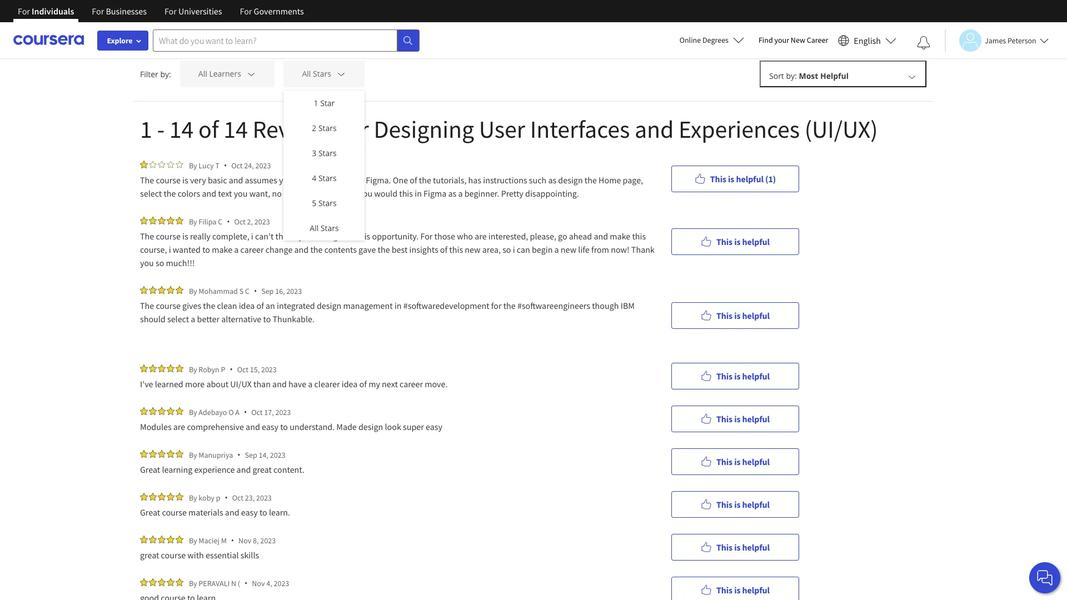 Task type: vqa. For each thing, say whether or not it's contained in the screenshot.


Task type: locate. For each thing, give the bounding box(es) containing it.
helpful for the course is really complete, i can't thank you enough for this opportunity. for those who are interested, please, go ahead and make this course, i wanted to make a career change and the contents gave the best insights of this new area, so i can begin a new life from now! thank you so much!!!
[[742, 236, 770, 247]]

• up great learning experience and great content.
[[237, 450, 240, 460]]

1 left -
[[140, 114, 152, 144]]

all inside "menu item"
[[310, 223, 319, 233]]

1 horizontal spatial i
[[251, 231, 253, 242]]

make up 'now!'
[[610, 231, 630, 242]]

very
[[190, 175, 206, 186]]

0 vertical spatial 1
[[314, 98, 318, 108]]

to down an
[[263, 313, 271, 325]]

look
[[385, 421, 401, 432]]

user
[[479, 114, 525, 144]]

idea
[[239, 300, 255, 311], [342, 378, 358, 390]]

for left governments
[[240, 6, 252, 17]]

1 - 14 of 14 reviews for designing user interfaces and experiences (ui/ux)
[[140, 114, 878, 144]]

course for great course with essential skills
[[161, 550, 186, 561]]

with
[[187, 550, 204, 561]]

in left figma
[[415, 188, 422, 199]]

course inside the course gives the clean idea of an integrated design management in #softwaredevelopment for the #softwareengineers though ibm should select a better alternative to thunkable.
[[156, 300, 181, 311]]

is for i've learned more about ui/ux than and have a clearer idea of my next career move.
[[734, 370, 741, 382]]

5 this is helpful from the top
[[716, 456, 770, 467]]

2023 inside by koby p • oct 23, 2023
[[256, 493, 272, 503]]

1 horizontal spatial chevron down image
[[907, 72, 917, 82]]

0 vertical spatial great
[[140, 464, 160, 475]]

all stars menu item
[[284, 216, 365, 241]]

2 vertical spatial the
[[140, 300, 154, 311]]

see
[[140, 22, 154, 32]]

oct
[[231, 160, 243, 170], [234, 216, 245, 226], [237, 364, 248, 374], [251, 407, 263, 417], [232, 493, 243, 503]]

2023 inside by maciej m • nov 8, 2023
[[260, 535, 276, 545]]

by up more
[[189, 364, 197, 374]]

modules are comprehensive and easy to understand. made design look super easy
[[140, 421, 442, 432]]

8 by from the top
[[189, 535, 197, 545]]

1 vertical spatial great
[[140, 507, 160, 518]]

c
[[218, 216, 222, 226], [245, 286, 249, 296]]

0 horizontal spatial design
[[317, 300, 341, 311]]

chevron down image up 1 star menu item
[[336, 69, 346, 79]]

p
[[216, 493, 220, 503]]

1 vertical spatial design
[[317, 300, 341, 311]]

and down thank
[[294, 244, 309, 255]]

all stars down 5 stars
[[310, 223, 339, 233]]

0 vertical spatial great
[[253, 464, 272, 475]]

this is helpful for modules are comprehensive and easy to understand. made design look super easy
[[716, 413, 770, 424]]

1 horizontal spatial easy
[[262, 421, 278, 432]]

What do you want to learn? text field
[[153, 29, 397, 51]]

1 vertical spatial nov
[[252, 578, 265, 588]]

and down by lucy t • oct 24, 2023
[[229, 175, 243, 186]]

degrees
[[702, 35, 729, 45]]

0 vertical spatial as
[[548, 175, 556, 186]]

0 vertical spatial sep
[[261, 286, 274, 296]]

mohammad
[[199, 286, 238, 296]]

this down one
[[399, 188, 413, 199]]

pretty
[[501, 188, 523, 199]]

a left clearer
[[308, 378, 313, 390]]

oct for have
[[237, 364, 248, 374]]

1 horizontal spatial nov
[[252, 578, 265, 588]]

1
[[314, 98, 318, 108], [140, 114, 152, 144]]

4 by from the top
[[189, 364, 197, 374]]

in
[[415, 188, 422, 199], [395, 300, 402, 311]]

0 horizontal spatial are
[[173, 421, 185, 432]]

helpful for modules are comprehensive and easy to understand. made design look super easy
[[742, 413, 770, 424]]

stars for all stars "menu item"
[[321, 223, 339, 233]]

2 horizontal spatial star image
[[176, 161, 183, 168]]

23,
[[245, 493, 255, 503]]

2023 inside by peravali n ( • nov 4, 2023
[[274, 578, 289, 588]]

this is helpful (1)
[[710, 173, 776, 184]]

home
[[599, 175, 621, 186]]

4 this is helpful from the top
[[716, 413, 770, 424]]

by for i've learned more about ui/ux than and have a clearer idea of my next career move.
[[189, 364, 197, 374]]

a right begin
[[554, 244, 559, 255]]

make down the complete,
[[212, 244, 232, 255]]

so down interested,
[[502, 244, 511, 255]]

0 horizontal spatial great
[[140, 550, 159, 561]]

by inside by mohammad s c • sep 16, 2023
[[189, 286, 197, 296]]

and
[[635, 114, 674, 144], [229, 175, 243, 186], [202, 188, 216, 199], [594, 231, 608, 242], [294, 244, 309, 255], [272, 378, 287, 390], [246, 421, 260, 432], [237, 464, 251, 475], [225, 507, 239, 518]]

stars up the 1 star
[[313, 69, 331, 79]]

0 horizontal spatial career
[[240, 244, 264, 255]]

have inside the course is very basic and assumes you have knowledge of figma. one of the tutorials, has instructions such as design the home page, select the colors and text you want, no instructions on how you would this in figma as a beginner. pretty disappointing.
[[294, 175, 312, 186]]

filled star image
[[140, 217, 148, 225], [149, 217, 157, 225], [140, 286, 148, 294], [149, 286, 157, 294], [176, 286, 183, 294], [149, 365, 157, 372], [176, 365, 183, 372], [140, 407, 148, 415], [167, 407, 175, 415], [176, 407, 183, 415], [140, 450, 148, 458], [149, 450, 157, 458], [176, 450, 183, 458], [149, 493, 157, 501], [167, 493, 175, 501], [176, 493, 183, 501], [140, 536, 148, 544], [158, 536, 166, 544], [176, 536, 183, 544], [149, 579, 157, 586], [158, 579, 166, 586], [167, 579, 175, 586], [176, 579, 183, 586]]

1 horizontal spatial 5
[[312, 198, 316, 208]]

as down tutorials,
[[448, 188, 456, 199]]

#softwaredevelopment
[[403, 300, 489, 311]]

course for the course is very basic and assumes you have knowledge of figma. one of the tutorials, has instructions such as design the home page, select the colors and text you want, no instructions on how you would this in figma as a beginner. pretty disappointing.
[[156, 175, 181, 186]]

0 horizontal spatial select
[[140, 188, 162, 199]]

for up the see all 5 star reviews
[[164, 6, 177, 17]]

sep left 16,
[[261, 286, 274, 296]]

design left look
[[358, 421, 383, 432]]

this is helpful for great course with essential skills
[[716, 542, 770, 553]]

is for modules are comprehensive and easy to understand. made design look super easy
[[734, 413, 741, 424]]

oct left 2,
[[234, 216, 245, 226]]

for up insights
[[420, 231, 433, 242]]

0 horizontal spatial c
[[218, 216, 222, 226]]

1 this is helpful from the top
[[716, 236, 770, 247]]

2 by from the top
[[189, 216, 197, 226]]

individuals
[[32, 6, 74, 17]]

by inside by filipa c • oct 2, 2023
[[189, 216, 197, 226]]

14
[[169, 114, 194, 144], [224, 114, 248, 144]]

go
[[558, 231, 567, 242]]

2 this is helpful from the top
[[716, 310, 770, 321]]

3 by from the top
[[189, 286, 197, 296]]

c inside by mohammad s c • sep 16, 2023
[[245, 286, 249, 296]]

15,
[[250, 364, 260, 374]]

(ui/ux)
[[805, 114, 878, 144]]

understand.
[[290, 421, 335, 432]]

1 horizontal spatial 1
[[314, 98, 318, 108]]

0 horizontal spatial 14
[[169, 114, 194, 144]]

0 vertical spatial for
[[340, 114, 369, 144]]

design inside the course is very basic and assumes you have knowledge of figma. one of the tutorials, has instructions such as design the home page, select the colors and text you want, no instructions on how you would this in figma as a beginner. pretty disappointing.
[[558, 175, 583, 186]]

design up disappointing.
[[558, 175, 583, 186]]

1 vertical spatial all stars
[[310, 223, 339, 233]]

3 the from the top
[[140, 300, 154, 311]]

0 horizontal spatial i
[[169, 244, 171, 255]]

the down "enough"
[[310, 244, 323, 255]]

2023 right 24,
[[255, 160, 271, 170]]

0 horizontal spatial instructions
[[284, 188, 328, 199]]

filled star image
[[140, 161, 148, 168], [158, 217, 166, 225], [167, 217, 175, 225], [176, 217, 183, 225], [158, 286, 166, 294], [167, 286, 175, 294], [140, 365, 148, 372], [158, 365, 166, 372], [167, 365, 175, 372], [149, 407, 157, 415], [158, 407, 166, 415], [158, 450, 166, 458], [167, 450, 175, 458], [140, 493, 148, 501], [158, 493, 166, 501], [149, 536, 157, 544], [167, 536, 175, 544], [140, 579, 148, 586]]

2 star image from the left
[[167, 161, 175, 168]]

0 horizontal spatial star image
[[149, 161, 157, 168]]

stars inside 4 stars menu item
[[318, 173, 337, 183]]

by left adebayo
[[189, 407, 197, 417]]

oct inside by filipa c • oct 2, 2023
[[234, 216, 245, 226]]

great for great course materials and easy to learn.
[[140, 507, 160, 518]]

17,
[[264, 407, 274, 417]]

by for great course materials and easy to learn.
[[189, 493, 197, 503]]

0 horizontal spatial new
[[465, 244, 480, 255]]

by for the course is really complete, i can't thank you enough for this opportunity. for those who are interested, please, go ahead and make this course, i wanted to make a career change and the contents gave the best insights of this new area, so i can begin a new life from now! thank you so much!!!
[[189, 216, 197, 226]]

find your new career
[[759, 35, 828, 45]]

as up disappointing.
[[548, 175, 556, 186]]

0 vertical spatial instructions
[[483, 175, 527, 186]]

course for the course gives the clean idea of an integrated design management in #softwaredevelopment for the #softwareengineers though ibm should select a better alternative to thunkable.
[[156, 300, 181, 311]]

0 vertical spatial design
[[558, 175, 583, 186]]

wanted
[[173, 244, 201, 255]]

the left "very"
[[140, 175, 154, 186]]

3 this is helpful from the top
[[716, 370, 770, 382]]

menu
[[284, 91, 365, 241]]

this is helpful button
[[671, 228, 799, 255], [671, 302, 799, 329], [671, 363, 799, 389], [671, 405, 799, 432], [671, 448, 799, 475], [671, 491, 799, 518], [671, 534, 799, 560], [671, 577, 799, 600]]

the inside the course is really complete, i can't thank you enough for this opportunity. for those who are interested, please, go ahead and make this course, i wanted to make a career change and the contents gave the best insights of this new area, so i can begin a new life from now! thank you so much!!!
[[140, 231, 154, 242]]

select down star image
[[140, 188, 162, 199]]

7 this is helpful from the top
[[716, 542, 770, 553]]

0 vertical spatial the
[[140, 175, 154, 186]]

easy for understand.
[[262, 421, 278, 432]]

1 inside menu item
[[314, 98, 318, 108]]

this is helpful (1) button
[[671, 165, 799, 192]]

a down tutorials,
[[458, 188, 463, 199]]

1 new from the left
[[465, 244, 480, 255]]

8 this is helpful button from the top
[[671, 577, 799, 600]]

of inside the course gives the clean idea of an integrated design management in #softwaredevelopment for the #softwareengineers though ibm should select a better alternative to thunkable.
[[256, 300, 264, 311]]

this is helpful button for modules are comprehensive and easy to understand. made design look super easy
[[671, 405, 799, 432]]

the up better
[[203, 300, 215, 311]]

2023 inside by filipa c • oct 2, 2023
[[254, 216, 270, 226]]

by inside by robyn p • oct 15, 2023
[[189, 364, 197, 374]]

this is helpful button for great learning experience and great content.
[[671, 448, 799, 475]]

stars inside 2 stars menu item
[[318, 123, 337, 133]]

by for the course is very basic and assumes you have knowledge of figma. one of the tutorials, has instructions such as design the home page, select the colors and text you want, no instructions on how you would this in figma as a beginner. pretty disappointing.
[[189, 160, 197, 170]]

online degrees button
[[671, 28, 753, 52]]

oct inside by robyn p • oct 15, 2023
[[237, 364, 248, 374]]

select
[[140, 188, 162, 199], [167, 313, 189, 325]]

2023 right 17,
[[275, 407, 291, 417]]

1 horizontal spatial so
[[502, 244, 511, 255]]

0 vertical spatial all
[[302, 69, 311, 79]]

1 horizontal spatial sep
[[261, 286, 274, 296]]

career down 'can't'
[[240, 244, 264, 255]]

of left my
[[359, 378, 367, 390]]

1 horizontal spatial as
[[548, 175, 556, 186]]

this up gave
[[357, 231, 370, 242]]

this for the course gives the clean idea of an integrated design management in #softwaredevelopment for the #softwareengineers though ibm should select a better alternative to thunkable.
[[716, 310, 733, 321]]

1 horizontal spatial select
[[167, 313, 189, 325]]

2 horizontal spatial easy
[[426, 421, 442, 432]]

1 vertical spatial select
[[167, 313, 189, 325]]

oct left 15,
[[237, 364, 248, 374]]

1 horizontal spatial great
[[253, 464, 272, 475]]

the inside the course is very basic and assumes you have knowledge of figma. one of the tutorials, has instructions such as design the home page, select the colors and text you want, no instructions on how you would this in figma as a beginner. pretty disappointing.
[[140, 175, 154, 186]]

idea right clearer
[[342, 378, 358, 390]]

1 by from the top
[[189, 160, 197, 170]]

course
[[156, 175, 181, 186], [156, 231, 181, 242], [156, 300, 181, 311], [162, 507, 187, 518], [161, 550, 186, 561]]

for up contents
[[344, 231, 355, 242]]

5 stars menu item
[[284, 191, 365, 216]]

1 horizontal spatial are
[[475, 231, 487, 242]]

the for the course is really complete, i can't thank you enough for this opportunity. for those who are interested, please, go ahead and make this course, i wanted to make a career change and the contents gave the best insights of this new area, so i can begin a new life from now! thank you so much!!!
[[140, 231, 154, 242]]

learned
[[155, 378, 183, 390]]

1 vertical spatial c
[[245, 286, 249, 296]]

helpful for the course is very basic and assumes you have knowledge of figma. one of the tutorials, has instructions such as design the home page, select the colors and text you want, no instructions on how you would this in figma as a beginner. pretty disappointing.
[[736, 173, 764, 184]]

your
[[774, 35, 789, 45]]

1 horizontal spatial idea
[[342, 378, 358, 390]]

content.
[[273, 464, 304, 475]]

2 vertical spatial for
[[491, 300, 502, 311]]

enough
[[314, 231, 343, 242]]

course inside the course is really complete, i can't thank you enough for this opportunity. for those who are interested, please, go ahead and make this course, i wanted to make a career change and the contents gave the best insights of this new area, so i can begin a new life from now! thank you so much!!!
[[156, 231, 181, 242]]

0 vertical spatial 5
[[167, 22, 171, 32]]

6 by from the top
[[189, 450, 197, 460]]

select inside the course gives the clean idea of an integrated design management in #softwaredevelopment for the #softwareengineers though ibm should select a better alternative to thunkable.
[[167, 313, 189, 325]]

complete,
[[212, 231, 249, 242]]

sep left 14,
[[245, 450, 257, 460]]

5 inside see all 5 star reviews button
[[167, 22, 171, 32]]

0 horizontal spatial 5
[[167, 22, 171, 32]]

4 this is helpful button from the top
[[671, 405, 799, 432]]

more
[[185, 378, 205, 390]]

1 horizontal spatial c
[[245, 286, 249, 296]]

0 vertical spatial c
[[218, 216, 222, 226]]

1 vertical spatial for
[[344, 231, 355, 242]]

1 horizontal spatial new
[[561, 244, 576, 255]]

1 horizontal spatial make
[[610, 231, 630, 242]]

so
[[502, 244, 511, 255], [156, 257, 164, 268]]

by inside by maciej m • nov 8, 2023
[[189, 535, 197, 545]]

0 vertical spatial select
[[140, 188, 162, 199]]

great down 14,
[[253, 464, 272, 475]]

1 horizontal spatial in
[[415, 188, 422, 199]]

easy right super
[[426, 421, 442, 432]]

are right modules
[[173, 421, 185, 432]]

0 vertical spatial all stars
[[302, 69, 331, 79]]

the for the course is very basic and assumes you have knowledge of figma. one of the tutorials, has instructions such as design the home page, select the colors and text you want, no instructions on how you would this in figma as a beginner. pretty disappointing.
[[140, 175, 154, 186]]

1 vertical spatial instructions
[[284, 188, 328, 199]]

the inside the course gives the clean idea of an integrated design management in #softwaredevelopment for the #softwareengineers though ibm should select a better alternative to thunkable.
[[140, 300, 154, 311]]

see all 5 star reviews
[[140, 22, 221, 32]]

1 vertical spatial career
[[400, 378, 423, 390]]

this is helpful button for great course with essential skills
[[671, 534, 799, 560]]

is for great course materials and easy to learn.
[[734, 499, 741, 510]]

begin
[[532, 244, 553, 255]]

this for great course with essential skills
[[716, 542, 733, 553]]

2 great from the top
[[140, 507, 160, 518]]

this is helpful for the course is really complete, i can't thank you enough for this opportunity. for those who are interested, please, go ahead and make this course, i wanted to make a career change and the contents gave the best insights of this new area, so i can begin a new life from now! thank you so much!!!
[[716, 236, 770, 247]]

great
[[253, 464, 272, 475], [140, 550, 159, 561]]

nov inside by maciej m • nov 8, 2023
[[238, 535, 251, 545]]

by left lucy
[[189, 160, 197, 170]]

star image
[[149, 161, 157, 168], [167, 161, 175, 168], [176, 161, 183, 168]]

16,
[[275, 286, 285, 296]]

stars for 2 stars menu item
[[318, 123, 337, 133]]

course for great course materials and easy to learn.
[[162, 507, 187, 518]]

this inside the course is very basic and assumes you have knowledge of figma. one of the tutorials, has instructions such as design the home page, select the colors and text you want, no instructions on how you would this in figma as a beginner. pretty disappointing.
[[399, 188, 413, 199]]

course left the materials at the bottom left of page
[[162, 507, 187, 518]]

the for the course gives the clean idea of an integrated design management in #softwaredevelopment for the #softwareengineers though ibm should select a better alternative to thunkable.
[[140, 300, 154, 311]]

5 this is helpful button from the top
[[671, 448, 799, 475]]

helpful for i've learned more about ui/ux than and have a clearer idea of my next career move.
[[742, 370, 770, 382]]

to inside the course gives the clean idea of an integrated design management in #softwaredevelopment for the #softwareengineers though ibm should select a better alternative to thunkable.
[[263, 313, 271, 325]]

course for the course is really complete, i can't thank you enough for this opportunity. for those who are interested, please, go ahead and make this course, i wanted to make a career change and the contents gave the best insights of this new area, so i can begin a new life from now! thank you so much!!!
[[156, 231, 181, 242]]

4
[[312, 173, 316, 183]]

0 vertical spatial have
[[294, 175, 312, 186]]

chevron down image inside all stars dropdown button
[[336, 69, 346, 79]]

english
[[854, 35, 881, 46]]

easy down 17,
[[262, 421, 278, 432]]

1 horizontal spatial star image
[[167, 161, 175, 168]]

peterson
[[1008, 35, 1036, 45]]

are
[[475, 231, 487, 242], [173, 421, 185, 432]]

0 vertical spatial career
[[240, 244, 264, 255]]

great course with essential skills
[[140, 550, 261, 561]]

1 vertical spatial in
[[395, 300, 402, 311]]

helpful
[[736, 173, 764, 184], [742, 236, 770, 247], [742, 310, 770, 321], [742, 370, 770, 382], [742, 413, 770, 424], [742, 456, 770, 467], [742, 499, 770, 510], [742, 542, 770, 553], [742, 584, 770, 595]]

is inside the course is very basic and assumes you have knowledge of figma. one of the tutorials, has instructions such as design the home page, select the colors and text you want, no instructions on how you would this in figma as a beginner. pretty disappointing.
[[182, 175, 188, 186]]

oct left 23,
[[232, 493, 243, 503]]

filipa
[[199, 216, 216, 226]]

0 vertical spatial idea
[[239, 300, 255, 311]]

contents
[[324, 244, 357, 255]]

of down those
[[440, 244, 447, 255]]

all stars up the 1 star
[[302, 69, 331, 79]]

sep
[[261, 286, 274, 296], [245, 450, 257, 460]]

2,
[[247, 216, 253, 226]]

3 stars menu item
[[284, 141, 365, 166]]

m
[[221, 535, 227, 545]]

0 horizontal spatial nov
[[238, 535, 251, 545]]

2 new from the left
[[561, 244, 576, 255]]

2023 right 4,
[[274, 578, 289, 588]]

by inside by adebayo o a • oct 17, 2023
[[189, 407, 197, 417]]

by inside by koby p • oct 23, 2023
[[189, 493, 197, 503]]

1 this is helpful button from the top
[[671, 228, 799, 255]]

1 vertical spatial 1
[[140, 114, 152, 144]]

by inside by lucy t • oct 24, 2023
[[189, 160, 197, 170]]

• right p
[[225, 492, 228, 503]]

0 horizontal spatial easy
[[241, 507, 258, 518]]

1 vertical spatial idea
[[342, 378, 358, 390]]

sep inside by mohammad s c • sep 16, 2023
[[261, 286, 274, 296]]

all stars inside all stars dropdown button
[[302, 69, 331, 79]]

stars inside 3 stars menu item
[[318, 148, 337, 158]]

better
[[197, 313, 220, 325]]

of
[[198, 114, 219, 144], [357, 175, 364, 186], [410, 175, 417, 186], [440, 244, 447, 255], [256, 300, 264, 311], [359, 378, 367, 390]]

2023 right 23,
[[256, 493, 272, 503]]

2 the from the top
[[140, 231, 154, 242]]

0 horizontal spatial sep
[[245, 450, 257, 460]]

easy down 23,
[[241, 507, 258, 518]]

so down course,
[[156, 257, 164, 268]]

instructions
[[483, 175, 527, 186], [284, 188, 328, 199]]

• right m
[[231, 535, 234, 546]]

course left with
[[161, 550, 186, 561]]

by for the course gives the clean idea of an integrated design management in #softwaredevelopment for the #softwareengineers though ibm should select a better alternative to thunkable.
[[189, 286, 197, 296]]

course inside the course is very basic and assumes you have knowledge of figma. one of the tutorials, has instructions such as design the home page, select the colors and text you want, no instructions on how you would this in figma as a beginner. pretty disappointing.
[[156, 175, 181, 186]]

3 this is helpful button from the top
[[671, 363, 799, 389]]

chat with us image
[[1036, 569, 1054, 587]]

for for universities
[[164, 6, 177, 17]]

c right filipa
[[218, 216, 222, 226]]

clean
[[217, 300, 237, 311]]

2 horizontal spatial design
[[558, 175, 583, 186]]

idea inside the course gives the clean idea of an integrated design management in #softwaredevelopment for the #softwareengineers though ibm should select a better alternative to thunkable.
[[239, 300, 255, 311]]

1 horizontal spatial instructions
[[483, 175, 527, 186]]

and up page,
[[635, 114, 674, 144]]

beginner.
[[464, 188, 499, 199]]

2 this is helpful button from the top
[[671, 302, 799, 329]]

0 horizontal spatial 1
[[140, 114, 152, 144]]

the left #softwareengineers
[[503, 300, 516, 311]]

2023 inside by robyn p • oct 15, 2023
[[261, 364, 277, 374]]

course up should
[[156, 300, 181, 311]]

helpful for the course gives the clean idea of an integrated design management in #softwaredevelopment for the #softwareengineers though ibm should select a better alternative to thunkable.
[[742, 310, 770, 321]]

6 this is helpful button from the top
[[671, 491, 799, 518]]

course down star image
[[156, 175, 181, 186]]

have down 3
[[294, 175, 312, 186]]

0 horizontal spatial in
[[395, 300, 402, 311]]

chevron down image
[[246, 69, 256, 79]]

explore
[[107, 36, 133, 46]]

by inside by manupriya • sep 14, 2023
[[189, 450, 197, 460]]

stars inside 5 stars menu item
[[318, 198, 337, 208]]

of up "how"
[[357, 175, 364, 186]]

instructions down the 4
[[284, 188, 328, 199]]

i left 'can't'
[[251, 231, 253, 242]]

from
[[591, 244, 609, 255]]

the up course,
[[140, 231, 154, 242]]

1 vertical spatial all
[[310, 223, 319, 233]]

this inside button
[[710, 173, 726, 184]]

find your new career link
[[753, 33, 834, 47]]

0 vertical spatial are
[[475, 231, 487, 242]]

is for great learning experience and great content.
[[734, 456, 741, 467]]

• right the p
[[230, 364, 233, 375]]

thank
[[631, 244, 655, 255]]

governments
[[254, 6, 304, 17]]

oct inside by lucy t • oct 24, 2023
[[231, 160, 243, 170]]

1 horizontal spatial career
[[400, 378, 423, 390]]

7 by from the top
[[189, 493, 197, 503]]

by left koby
[[189, 493, 197, 503]]

to inside the course is really complete, i can't thank you enough for this opportunity. for those who are interested, please, go ahead and make this course, i wanted to make a career change and the contents gave the best insights of this new area, so i can begin a new life from now! thank you so much!!!
[[202, 244, 210, 255]]

1 vertical spatial 5
[[312, 198, 316, 208]]

1 vertical spatial as
[[448, 188, 456, 199]]

learn.
[[269, 507, 290, 518]]

basic
[[208, 175, 227, 186]]

5 by from the top
[[189, 407, 197, 417]]

for left businesses
[[92, 6, 104, 17]]

oct left 17,
[[251, 407, 263, 417]]

7 this is helpful button from the top
[[671, 534, 799, 560]]

9 by from the top
[[189, 578, 197, 588]]

nov inside by peravali n ( • nov 4, 2023
[[252, 578, 265, 588]]

0 vertical spatial nov
[[238, 535, 251, 545]]

design right integrated
[[317, 300, 341, 311]]

i
[[251, 231, 253, 242], [169, 244, 171, 255], [513, 244, 515, 255]]

this is helpful button for great course materials and easy to learn.
[[671, 491, 799, 518]]

1 the from the top
[[140, 175, 154, 186]]

are right who
[[475, 231, 487, 242]]

for inside the course gives the clean idea of an integrated design management in #softwaredevelopment for the #softwareengineers though ibm should select a better alternative to thunkable.
[[491, 300, 502, 311]]

course up course,
[[156, 231, 181, 242]]

oct inside by koby p • oct 23, 2023
[[232, 493, 243, 503]]

in right management
[[395, 300, 402, 311]]

this is helpful for i've learned more about ui/ux than and have a clearer idea of my next career move.
[[716, 370, 770, 382]]

great left with
[[140, 550, 159, 561]]

1 vertical spatial are
[[173, 421, 185, 432]]

the left home
[[585, 175, 597, 186]]

0 horizontal spatial idea
[[239, 300, 255, 311]]

this for the course is very basic and assumes you have knowledge of figma. one of the tutorials, has instructions such as design the home page, select the colors and text you want, no instructions on how you would this in figma as a beginner. pretty disappointing.
[[710, 173, 726, 184]]

helpful for great course with essential skills
[[742, 542, 770, 553]]

star image
[[158, 161, 166, 168]]

1 vertical spatial make
[[212, 244, 232, 255]]

new
[[465, 244, 480, 255], [561, 244, 576, 255]]

6 this is helpful from the top
[[716, 499, 770, 510]]

are inside the course is really complete, i can't thank you enough for this opportunity. for those who are interested, please, go ahead and make this course, i wanted to make a career change and the contents gave the best insights of this new area, so i can begin a new life from now! thank you so much!!!
[[475, 231, 487, 242]]

1 left "star"
[[314, 98, 318, 108]]

stars up contents
[[321, 223, 339, 233]]

experience
[[194, 464, 235, 475]]

0 vertical spatial in
[[415, 188, 422, 199]]

1 vertical spatial the
[[140, 231, 154, 242]]

for left individuals
[[18, 6, 30, 17]]

None search field
[[153, 29, 420, 51]]

adebayo
[[199, 407, 227, 417]]

1 horizontal spatial design
[[358, 421, 383, 432]]

• right s
[[254, 286, 257, 296]]

1 star image from the left
[[149, 161, 157, 168]]

career right "next"
[[400, 378, 423, 390]]

businesses
[[106, 6, 147, 17]]

0 horizontal spatial chevron down image
[[336, 69, 346, 79]]

is for the course is very basic and assumes you have knowledge of figma. one of the tutorials, has instructions such as design the home page, select the colors and text you want, no instructions on how you would this in figma as a beginner. pretty disappointing.
[[728, 173, 734, 184]]

interfaces
[[530, 114, 630, 144]]

stars inside all stars "menu item"
[[321, 223, 339, 233]]

1 great from the top
[[140, 464, 160, 475]]

you right text on the top of the page
[[234, 188, 248, 199]]

this for the course is really complete, i can't thank you enough for this opportunity. for those who are interested, please, go ahead and make this course, i wanted to make a career change and the contents gave the best insights of this new area, so i can begin a new life from now! thank you so much!!!
[[716, 236, 733, 247]]

you
[[279, 175, 293, 186], [234, 188, 248, 199], [359, 188, 372, 199], [299, 231, 313, 242], [140, 257, 154, 268]]

2023 right 14,
[[270, 450, 285, 460]]

opportunity.
[[372, 231, 419, 242]]

1 horizontal spatial 14
[[224, 114, 248, 144]]

chevron down image
[[336, 69, 346, 79], [907, 72, 917, 82]]

1 vertical spatial so
[[156, 257, 164, 268]]

1 vertical spatial sep
[[245, 450, 257, 460]]

all stars
[[302, 69, 331, 79], [310, 223, 339, 233]]

show notifications image
[[917, 36, 930, 49]]

2023 right 8,
[[260, 535, 276, 545]]

now!
[[611, 244, 629, 255]]

5 right all
[[167, 22, 171, 32]]



Task type: describe. For each thing, give the bounding box(es) containing it.
is inside the course is really complete, i can't thank you enough for this opportunity. for those who are interested, please, go ahead and make this course, i wanted to make a career change and the contents gave the best insights of this new area, so i can begin a new life from now! thank you so much!!!
[[182, 231, 188, 242]]

8 this is helpful from the top
[[716, 584, 770, 595]]

ibm
[[621, 300, 635, 311]]

universities
[[178, 6, 222, 17]]

oct for thank
[[234, 216, 245, 226]]

and down basic
[[202, 188, 216, 199]]

best
[[392, 244, 408, 255]]

reviews
[[253, 114, 336, 144]]

1 for 1 star
[[314, 98, 318, 108]]

is for the course gives the clean idea of an integrated design management in #softwaredevelopment for the #softwareengineers though ibm should select a better alternative to thunkable.
[[734, 310, 741, 321]]

0 vertical spatial so
[[502, 244, 511, 255]]

sep inside by manupriya • sep 14, 2023
[[245, 450, 257, 460]]

robyn
[[199, 364, 219, 374]]

2 stars menu item
[[284, 116, 365, 141]]

manupriya
[[199, 450, 233, 460]]

the left best
[[378, 244, 390, 255]]

by adebayo o a • oct 17, 2023
[[189, 407, 291, 417]]

you right thank
[[299, 231, 313, 242]]

this for i've learned more about ui/ux than and have a clearer idea of my next career move.
[[716, 370, 733, 382]]

3 stars
[[312, 148, 337, 158]]

is for the course is really complete, i can't thank you enough for this opportunity. for those who are interested, please, go ahead and make this course, i wanted to make a career change and the contents gave the best insights of this new area, so i can begin a new life from now! thank you so much!!!
[[734, 236, 741, 247]]

new
[[791, 35, 805, 45]]

and down by manupriya • sep 14, 2023
[[237, 464, 251, 475]]

in inside the course gives the clean idea of an integrated design management in #softwaredevelopment for the #softwareengineers though ibm should select a better alternative to thunkable.
[[395, 300, 402, 311]]

and up from
[[594, 231, 608, 242]]

banner navigation
[[9, 0, 313, 31]]

• up the complete,
[[227, 216, 230, 227]]

• right t
[[224, 160, 227, 171]]

helpful for great course materials and easy to learn.
[[742, 499, 770, 510]]

this for great course materials and easy to learn.
[[716, 499, 733, 510]]

you down course,
[[140, 257, 154, 268]]

assumes
[[245, 175, 277, 186]]

2
[[312, 123, 316, 133]]

really
[[190, 231, 210, 242]]

1 vertical spatial great
[[140, 550, 159, 561]]

2023 inside by adebayo o a • oct 17, 2023
[[275, 407, 291, 417]]

this is helpful for great learning experience and great content.
[[716, 456, 770, 467]]

8,
[[253, 535, 259, 545]]

oct for you
[[231, 160, 243, 170]]

stars for 5 stars menu item
[[318, 198, 337, 208]]

those
[[434, 231, 455, 242]]

change
[[266, 244, 293, 255]]

by inside by peravali n ( • nov 4, 2023
[[189, 578, 197, 588]]

this for modules are comprehensive and easy to understand. made design look super easy
[[716, 413, 733, 424]]

i've learned more about ui/ux than and have a clearer idea of my next career move.
[[140, 378, 448, 390]]

by:
[[160, 69, 171, 79]]

experiences
[[679, 114, 800, 144]]

english button
[[834, 22, 901, 58]]

o
[[229, 407, 234, 417]]

the left colors
[[164, 188, 176, 199]]

stars for 3 stars menu item
[[318, 148, 337, 158]]

for inside the course is really complete, i can't thank you enough for this opportunity. for those who are interested, please, go ahead and make this course, i wanted to make a career change and the contents gave the best insights of this new area, so i can begin a new life from now! thank you so much!!!
[[420, 231, 433, 242]]

of right one
[[410, 175, 417, 186]]

how
[[341, 188, 357, 199]]

thank
[[275, 231, 297, 242]]

to left learn.
[[259, 507, 267, 518]]

the course is very basic and assumes you have knowledge of figma. one of the tutorials, has instructions such as design the home page, select the colors and text you want, no instructions on how you would this in figma as a beginner. pretty disappointing.
[[140, 175, 645, 199]]

online degrees
[[679, 35, 729, 45]]

0 horizontal spatial so
[[156, 257, 164, 268]]

text
[[218, 188, 232, 199]]

this is helpful for the course gives the clean idea of an integrated design management in #softwaredevelopment for the #softwareengineers though ibm should select a better alternative to thunkable.
[[716, 310, 770, 321]]

you up the no
[[279, 175, 293, 186]]

no
[[272, 188, 282, 199]]

career inside the course is really complete, i can't thank you enough for this opportunity. for those who are interested, please, go ahead and make this course, i wanted to make a career change and the contents gave the best insights of this new area, so i can begin a new life from now! thank you so much!!!
[[240, 244, 264, 255]]

4 stars menu item
[[284, 166, 365, 191]]

move.
[[425, 378, 448, 390]]

for individuals
[[18, 6, 74, 17]]

for for individuals
[[18, 6, 30, 17]]

all inside dropdown button
[[302, 69, 311, 79]]

this up thank
[[632, 231, 646, 242]]

james peterson button
[[945, 29, 1049, 51]]

course,
[[140, 244, 167, 255]]

select inside the course is very basic and assumes you have knowledge of figma. one of the tutorials, has instructions such as design the home page, select the colors and text you want, no instructions on how you would this in figma as a beginner. pretty disappointing.
[[140, 188, 162, 199]]

by for modules are comprehensive and easy to understand. made design look super easy
[[189, 407, 197, 417]]

explore button
[[97, 31, 148, 51]]

for governments
[[240, 6, 304, 17]]

ui/ux
[[230, 378, 252, 390]]

materials
[[188, 507, 223, 518]]

modules
[[140, 421, 172, 432]]

great for great learning experience and great content.
[[140, 464, 160, 475]]

3
[[312, 148, 316, 158]]

thunkable.
[[273, 313, 315, 325]]

is for great course with essential skills
[[734, 542, 741, 553]]

1 for 1 - 14 of 14 reviews for designing user interfaces and experiences (ui/ux)
[[140, 114, 152, 144]]

2023 inside by manupriya • sep 14, 2023
[[270, 450, 285, 460]]

insights
[[409, 244, 438, 255]]

maciej
[[199, 535, 219, 545]]

this is helpful for great course materials and easy to learn.
[[716, 499, 770, 510]]

0 horizontal spatial as
[[448, 188, 456, 199]]

a inside the course gives the clean idea of an integrated design management in #softwaredevelopment for the #softwareengineers though ibm should select a better alternative to thunkable.
[[191, 313, 195, 325]]

a inside the course is very basic and assumes you have knowledge of figma. one of the tutorials, has instructions such as design the home page, select the colors and text you want, no instructions on how you would this in figma as a beginner. pretty disappointing.
[[458, 188, 463, 199]]

stars for 4 stars menu item
[[318, 173, 337, 183]]

2 vertical spatial design
[[358, 421, 383, 432]]

for universities
[[164, 6, 222, 17]]

1 star menu item
[[284, 91, 365, 116]]

3 star image from the left
[[176, 161, 183, 168]]

1 star
[[314, 98, 335, 108]]

life
[[578, 244, 590, 255]]

this is helpful button for the course is really complete, i can't thank you enough for this opportunity. for those who are interested, please, go ahead and make this course, i wanted to make a career change and the contents gave the best insights of this new area, so i can begin a new life from now! thank you so much!!!
[[671, 228, 799, 255]]

for inside the course is really complete, i can't thank you enough for this opportunity. for those who are interested, please, go ahead and make this course, i wanted to make a career change and the contents gave the best insights of this new area, so i can begin a new life from now! thank you so much!!!
[[344, 231, 355, 242]]

page,
[[623, 175, 643, 186]]

2 14 from the left
[[224, 114, 248, 144]]

stars inside all stars dropdown button
[[313, 69, 331, 79]]

s
[[239, 286, 243, 296]]

james peterson
[[985, 35, 1036, 45]]

to left understand.
[[280, 421, 288, 432]]

colors
[[178, 188, 200, 199]]

for for governments
[[240, 6, 252, 17]]

this is helpful button for the course gives the clean idea of an integrated design management in #softwaredevelopment for the #softwareengineers though ibm should select a better alternative to thunkable.
[[671, 302, 799, 329]]

this is helpful button for i've learned more about ui/ux than and have a clearer idea of my next career move.
[[671, 363, 799, 389]]

skills
[[240, 550, 259, 561]]

-
[[157, 114, 165, 144]]

knowledge
[[314, 175, 355, 186]]

menu containing 1 star
[[284, 91, 365, 241]]

0 horizontal spatial make
[[212, 244, 232, 255]]

4 stars
[[312, 173, 337, 183]]

0 vertical spatial make
[[610, 231, 630, 242]]

james
[[985, 35, 1006, 45]]

can
[[517, 244, 530, 255]]

alternative
[[221, 313, 261, 325]]

coursera image
[[13, 31, 84, 49]]

for for businesses
[[92, 6, 104, 17]]

super
[[403, 421, 424, 432]]

clearer
[[314, 378, 340, 390]]

of inside the course is really complete, i can't thank you enough for this opportunity. for those who are interested, please, go ahead and make this course, i wanted to make a career change and the contents gave the best insights of this new area, so i can begin a new life from now! thank you so much!!!
[[440, 244, 447, 255]]

figma
[[424, 188, 446, 199]]

my
[[369, 378, 380, 390]]

all stars inside all stars "menu item"
[[310, 223, 339, 233]]

1 vertical spatial have
[[288, 378, 306, 390]]

2023 inside by mohammad s c • sep 16, 2023
[[286, 286, 302, 296]]

in inside the course is very basic and assumes you have knowledge of figma. one of the tutorials, has instructions such as design the home page, select the colors and text you want, no instructions on how you would this in figma as a beginner. pretty disappointing.
[[415, 188, 422, 199]]

1 14 from the left
[[169, 114, 194, 144]]

would
[[374, 188, 397, 199]]

reviews
[[191, 22, 221, 32]]

of up lucy
[[198, 114, 219, 144]]

lucy
[[199, 160, 214, 170]]

and down by koby p • oct 23, 2023
[[225, 507, 239, 518]]

star
[[173, 22, 189, 32]]

oct inside by adebayo o a • oct 17, 2023
[[251, 407, 263, 417]]

you right "how"
[[359, 188, 372, 199]]

c inside by filipa c • oct 2, 2023
[[218, 216, 222, 226]]

this down who
[[449, 244, 463, 255]]

5 inside 5 stars menu item
[[312, 198, 316, 208]]

• right 'a'
[[244, 407, 247, 417]]

tutorials,
[[433, 175, 466, 186]]

• right (
[[245, 578, 247, 589]]

helpful for great learning experience and great content.
[[742, 456, 770, 467]]

who
[[457, 231, 473, 242]]

such
[[529, 175, 546, 186]]

easy for learn.
[[241, 507, 258, 518]]

great learning experience and great content.
[[140, 464, 306, 475]]

a
[[235, 407, 239, 417]]

2023 inside by lucy t • oct 24, 2023
[[255, 160, 271, 170]]

2 horizontal spatial i
[[513, 244, 515, 255]]

want,
[[249, 188, 270, 199]]

i've
[[140, 378, 153, 390]]

by manupriya • sep 14, 2023
[[189, 450, 285, 460]]

essential
[[206, 550, 239, 561]]

area,
[[482, 244, 501, 255]]

by koby p • oct 23, 2023
[[189, 492, 272, 503]]

by for great course with essential skills
[[189, 535, 197, 545]]

the up figma
[[419, 175, 431, 186]]

by mohammad s c • sep 16, 2023
[[189, 286, 302, 296]]

this for great learning experience and great content.
[[716, 456, 733, 467]]

and down by adebayo o a • oct 17, 2023 at the left
[[246, 421, 260, 432]]

and right than
[[272, 378, 287, 390]]

should
[[140, 313, 165, 325]]

p
[[221, 364, 225, 374]]

much!!!
[[166, 257, 195, 268]]

a down the complete,
[[234, 244, 239, 255]]

has
[[468, 175, 481, 186]]

design inside the course gives the clean idea of an integrated design management in #softwaredevelopment for the #softwareengineers though ibm should select a better alternative to thunkable.
[[317, 300, 341, 311]]

great course materials and easy to learn.
[[140, 507, 290, 518]]

by for great learning experience and great content.
[[189, 450, 197, 460]]



